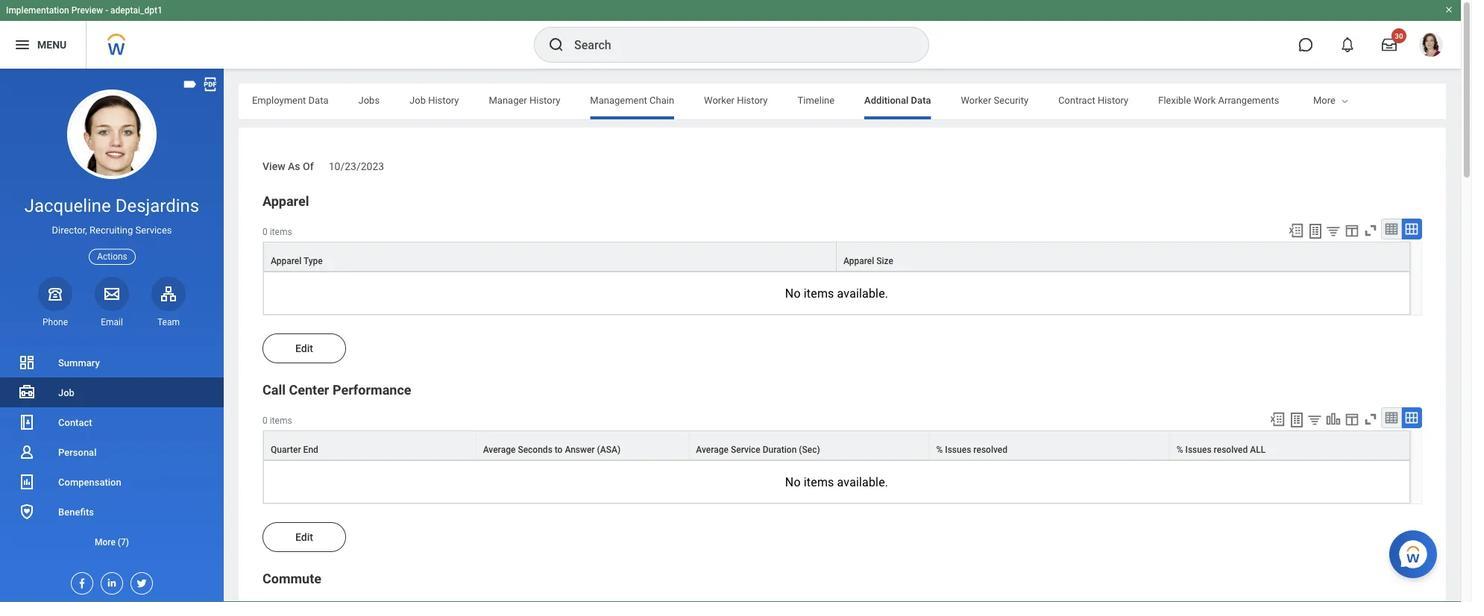 Task type: describe. For each thing, give the bounding box(es) containing it.
linkedin image
[[101, 573, 118, 589]]

director,
[[52, 225, 87, 236]]

select to filter grid data image for apparel
[[1326, 223, 1342, 239]]

services
[[135, 225, 172, 236]]

summary
[[58, 357, 100, 368]]

phone button
[[38, 277, 72, 328]]

size
[[877, 256, 894, 266]]

profile logan mcneil image
[[1420, 33, 1444, 60]]

employment
[[252, 94, 306, 106]]

export to worksheets image for apparel
[[1307, 222, 1325, 240]]

call center performance
[[263, 382, 411, 398]]

% issues resolved all button
[[1170, 431, 1410, 460]]

as
[[288, 160, 300, 173]]

30 button
[[1374, 28, 1407, 61]]

performance
[[333, 382, 411, 398]]

work
[[1194, 94, 1216, 106]]

team
[[157, 317, 180, 327]]

worker security
[[961, 94, 1029, 106]]

compensation image
[[18, 473, 36, 491]]

compensation
[[58, 476, 121, 488]]

view team image
[[160, 285, 178, 303]]

tab list containing employment data
[[69, 84, 1280, 119]]

10/23/2023
[[329, 160, 384, 173]]

more for more
[[1314, 94, 1336, 106]]

average service duration (sec) button
[[690, 431, 929, 460]]

apparel size
[[844, 256, 894, 266]]

-
[[105, 5, 108, 16]]

personal link
[[0, 437, 224, 467]]

summary link
[[0, 348, 224, 378]]

menu banner
[[0, 0, 1462, 69]]

2 edit from the top
[[295, 531, 313, 543]]

apparel type
[[271, 256, 323, 266]]

click to view/edit grid preferences image
[[1344, 411, 1361, 427]]

duration
[[763, 445, 797, 455]]

commute button
[[263, 571, 322, 587]]

additional
[[865, 94, 909, 106]]

average service duration (sec)
[[696, 445, 820, 455]]

manager history
[[489, 94, 561, 106]]

0 items for apparel
[[263, 227, 292, 237]]

implementation preview -   adeptai_dpt1
[[6, 5, 163, 16]]

no items available. for call center performance
[[786, 475, 889, 489]]

% for % issues resolved
[[937, 445, 943, 455]]

implementation
[[6, 5, 69, 16]]

view as of element
[[329, 151, 384, 174]]

export to excel image
[[1288, 222, 1305, 239]]

table image
[[1385, 221, 1400, 236]]

call
[[263, 382, 286, 398]]

type
[[304, 256, 323, 266]]

of
[[303, 160, 314, 173]]

arrangements
[[1219, 94, 1280, 106]]

mail image
[[103, 285, 121, 303]]

data for employment data
[[309, 94, 329, 106]]

history for job history
[[428, 94, 459, 106]]

average seconds to answer (asa) button
[[476, 431, 689, 460]]

history for manager history
[[530, 94, 561, 106]]

quarter end
[[271, 445, 318, 455]]

more for more (7)
[[95, 537, 116, 547]]

resolved for % issues resolved all
[[1214, 445, 1248, 455]]

worker history
[[704, 94, 768, 106]]

available. for apparel
[[838, 286, 889, 300]]

(asa)
[[597, 445, 621, 455]]

flexible
[[1159, 94, 1192, 106]]

job link
[[0, 378, 224, 407]]

all
[[1251, 445, 1266, 455]]

contract
[[1059, 94, 1096, 106]]

jobs
[[358, 94, 380, 106]]

export to excel image
[[1270, 411, 1286, 427]]

summary image
[[18, 354, 36, 372]]

management
[[590, 94, 647, 106]]

answer
[[565, 445, 595, 455]]

2 edit button from the top
[[263, 522, 346, 552]]

apparel group
[[263, 192, 1423, 315]]

(7)
[[118, 537, 129, 547]]

view as of
[[263, 160, 314, 173]]

row for call center performance
[[263, 430, 1411, 460]]

apparel button
[[263, 193, 309, 209]]

email button
[[95, 277, 129, 328]]

click to view/edit grid preferences image
[[1344, 222, 1361, 239]]

call center performance button
[[263, 382, 411, 398]]

phone
[[43, 317, 68, 327]]

compensation link
[[0, 467, 224, 497]]

data for additional data
[[911, 94, 931, 106]]

jacqueline desjardins
[[24, 195, 199, 216]]

phone jacqueline desjardins element
[[38, 316, 72, 328]]

worker for worker security
[[961, 94, 992, 106]]

more (7) button
[[0, 527, 224, 557]]

apparel for apparel
[[263, 193, 309, 209]]

center
[[289, 382, 329, 398]]

available. for call center performance
[[838, 475, 889, 489]]

personal
[[58, 447, 97, 458]]



Task type: locate. For each thing, give the bounding box(es) containing it.
view printable version (pdf) image
[[202, 76, 219, 93]]

apparel inside popup button
[[844, 256, 875, 266]]

1 vertical spatial row
[[263, 430, 1411, 460]]

0 inside 'call center performance' group
[[263, 415, 268, 426]]

toolbar for apparel
[[1282, 218, 1423, 242]]

list
[[0, 348, 224, 557]]

worker right chain
[[704, 94, 735, 106]]

edit up center
[[295, 342, 313, 354]]

0 vertical spatial available.
[[838, 286, 889, 300]]

toolbar inside apparel group
[[1282, 218, 1423, 242]]

1 vertical spatial expand table image
[[1405, 410, 1420, 425]]

0 vertical spatial edit
[[295, 342, 313, 354]]

no items available.
[[786, 286, 889, 300], [786, 475, 889, 489]]

2 no items available. from the top
[[786, 475, 889, 489]]

resolved inside popup button
[[1214, 445, 1248, 455]]

1 horizontal spatial resolved
[[1214, 445, 1248, 455]]

30
[[1395, 31, 1404, 40]]

% inside % issues resolved popup button
[[937, 445, 943, 455]]

0
[[263, 227, 268, 237], [263, 415, 268, 426]]

apparel for apparel size
[[844, 256, 875, 266]]

job for job
[[58, 387, 75, 398]]

contact image
[[18, 413, 36, 431]]

1 vertical spatial edit button
[[263, 522, 346, 552]]

recruiting
[[90, 225, 133, 236]]

job right jobs
[[410, 94, 426, 106]]

apparel size button
[[837, 242, 1410, 271]]

apparel
[[263, 193, 309, 209], [271, 256, 302, 266], [844, 256, 875, 266]]

quarter end button
[[264, 431, 476, 460]]

0 for apparel
[[263, 227, 268, 237]]

row
[[263, 242, 1411, 272], [263, 430, 1411, 460]]

commute
[[263, 571, 322, 587]]

1 edit button from the top
[[263, 333, 346, 363]]

0 down the call
[[263, 415, 268, 426]]

fullscreen image
[[1363, 222, 1379, 239]]

apparel left "type"
[[271, 256, 302, 266]]

notifications large image
[[1341, 37, 1356, 52]]

2 history from the left
[[530, 94, 561, 106]]

no for apparel
[[786, 286, 801, 300]]

row containing apparel type
[[263, 242, 1411, 272]]

1 expand table image from the top
[[1405, 221, 1420, 236]]

expand table image right table image
[[1405, 221, 1420, 236]]

0 horizontal spatial job
[[58, 387, 75, 398]]

0 horizontal spatial data
[[309, 94, 329, 106]]

end
[[303, 445, 318, 455]]

1 available. from the top
[[838, 286, 889, 300]]

0 down apparel button
[[263, 227, 268, 237]]

data right additional on the top of the page
[[911, 94, 931, 106]]

issues inside popup button
[[945, 445, 972, 455]]

toolbar for call center performance
[[1263, 407, 1423, 430]]

no inside apparel group
[[786, 286, 801, 300]]

adeptai_dpt1
[[110, 5, 163, 16]]

table image
[[1385, 410, 1400, 425]]

contract history
[[1059, 94, 1129, 106]]

2 no from the top
[[786, 475, 801, 489]]

actions button
[[89, 249, 136, 265]]

history right contract
[[1098, 94, 1129, 106]]

resolved for % issues resolved
[[974, 445, 1008, 455]]

chain
[[650, 94, 675, 106]]

1 history from the left
[[428, 94, 459, 106]]

history for contract history
[[1098, 94, 1129, 106]]

1 horizontal spatial average
[[696, 445, 729, 455]]

0 items for call center performance
[[263, 415, 292, 426]]

% issues resolved all
[[1177, 445, 1266, 455]]

no items available. inside apparel group
[[786, 286, 889, 300]]

data right employment
[[309, 94, 329, 106]]

0 vertical spatial no items available.
[[786, 286, 889, 300]]

tab list
[[69, 84, 1280, 119]]

1 vertical spatial edit
[[295, 531, 313, 543]]

navigation pane region
[[0, 69, 224, 602]]

1 issues from the left
[[945, 445, 972, 455]]

toolbar
[[1282, 218, 1423, 242], [1263, 407, 1423, 430]]

manager
[[489, 94, 527, 106]]

0 horizontal spatial export to worksheets image
[[1288, 411, 1306, 429]]

no for call center performance
[[786, 475, 801, 489]]

average for average seconds to answer (asa)
[[483, 445, 516, 455]]

email
[[101, 317, 123, 327]]

benefits image
[[18, 503, 36, 521]]

%
[[937, 445, 943, 455], [1177, 445, 1184, 455]]

actions
[[97, 251, 127, 262]]

resolved inside popup button
[[974, 445, 1008, 455]]

job up contact
[[58, 387, 75, 398]]

1 no items available. from the top
[[786, 286, 889, 300]]

average
[[483, 445, 516, 455], [696, 445, 729, 455]]

2 resolved from the left
[[1214, 445, 1248, 455]]

history right manager
[[530, 94, 561, 106]]

1 horizontal spatial select to filter grid data image
[[1326, 223, 1342, 239]]

1 horizontal spatial job
[[410, 94, 426, 106]]

preview
[[71, 5, 103, 16]]

0 vertical spatial toolbar
[[1282, 218, 1423, 242]]

2 0 from the top
[[263, 415, 268, 426]]

available. inside apparel group
[[838, 286, 889, 300]]

row inside 'call center performance' group
[[263, 430, 1411, 460]]

2 issues from the left
[[1186, 445, 1212, 455]]

% issues resolved
[[937, 445, 1008, 455]]

0 vertical spatial expand table image
[[1405, 221, 1420, 236]]

export to worksheets image for call center performance
[[1288, 411, 1306, 429]]

row for apparel
[[263, 242, 1411, 272]]

export to worksheets image
[[1307, 222, 1325, 240], [1288, 411, 1306, 429]]

0 vertical spatial edit button
[[263, 333, 346, 363]]

service
[[731, 445, 761, 455]]

edit up commute button
[[295, 531, 313, 543]]

2 expand table image from the top
[[1405, 410, 1420, 425]]

menu
[[37, 39, 67, 51]]

data
[[309, 94, 329, 106], [911, 94, 931, 106]]

worker
[[704, 94, 735, 106], [961, 94, 992, 106]]

3 history from the left
[[737, 94, 768, 106]]

more (7) button
[[0, 533, 224, 551]]

0 items inside apparel group
[[263, 227, 292, 237]]

1 row from the top
[[263, 242, 1411, 272]]

1 horizontal spatial export to worksheets image
[[1307, 222, 1325, 240]]

2 data from the left
[[911, 94, 931, 106]]

0 horizontal spatial resolved
[[974, 445, 1008, 455]]

expand table image right table icon
[[1405, 410, 1420, 425]]

justify image
[[13, 36, 31, 54]]

no items available. down (sec)
[[786, 475, 889, 489]]

apparel down view as of at the top left of page
[[263, 193, 309, 209]]

more inside more (7) dropdown button
[[95, 537, 116, 547]]

1 vertical spatial job
[[58, 387, 75, 398]]

apparel left size
[[844, 256, 875, 266]]

issues for % issues resolved all
[[1186, 445, 1212, 455]]

expand table image for table icon
[[1405, 410, 1420, 425]]

0 items up the "quarter"
[[263, 415, 292, 426]]

0 vertical spatial select to filter grid data image
[[1326, 223, 1342, 239]]

1 0 items from the top
[[263, 227, 292, 237]]

0 horizontal spatial %
[[937, 445, 943, 455]]

twitter image
[[131, 573, 148, 589]]

menu button
[[0, 21, 86, 69]]

call center performance group
[[263, 381, 1423, 504]]

team jacqueline desjardins element
[[151, 316, 186, 328]]

more (7)
[[95, 537, 129, 547]]

job image
[[18, 383, 36, 401]]

0 vertical spatial export to worksheets image
[[1307, 222, 1325, 240]]

1 vertical spatial select to filter grid data image
[[1307, 412, 1324, 427]]

row inside apparel group
[[263, 242, 1411, 272]]

1 vertical spatial available.
[[838, 475, 889, 489]]

2 row from the top
[[263, 430, 1411, 460]]

no items available. for apparel
[[786, 286, 889, 300]]

select to filter grid data image for call center performance
[[1307, 412, 1324, 427]]

job for job history
[[410, 94, 426, 106]]

edit button up center
[[263, 333, 346, 363]]

email jacqueline desjardins element
[[95, 316, 129, 328]]

tag image
[[182, 76, 198, 93]]

1 vertical spatial 0 items
[[263, 415, 292, 426]]

apparel for apparel type
[[271, 256, 302, 266]]

worker left security
[[961, 94, 992, 106]]

average for average service duration (sec)
[[696, 445, 729, 455]]

0 vertical spatial 0
[[263, 227, 268, 237]]

0 vertical spatial job
[[410, 94, 426, 106]]

phone image
[[45, 285, 66, 303]]

(sec)
[[799, 445, 820, 455]]

average left the service
[[696, 445, 729, 455]]

job inside job "link"
[[58, 387, 75, 398]]

jacqueline
[[24, 195, 111, 216]]

edit
[[295, 342, 313, 354], [295, 531, 313, 543]]

select to filter grid data image
[[1326, 223, 1342, 239], [1307, 412, 1324, 427]]

facebook image
[[72, 573, 88, 589]]

0 horizontal spatial select to filter grid data image
[[1307, 412, 1324, 427]]

no items available. down apparel size
[[786, 286, 889, 300]]

Search Workday  search field
[[574, 28, 898, 61]]

1 average from the left
[[483, 445, 516, 455]]

1 horizontal spatial data
[[911, 94, 931, 106]]

search image
[[548, 36, 566, 54]]

1 resolved from the left
[[974, 445, 1008, 455]]

worker for worker history
[[704, 94, 735, 106]]

items
[[270, 227, 292, 237], [804, 286, 834, 300], [270, 415, 292, 426], [804, 475, 834, 489]]

flexible work arrangements
[[1159, 94, 1280, 106]]

0 horizontal spatial average
[[483, 445, 516, 455]]

2 0 items from the top
[[263, 415, 292, 426]]

seconds
[[518, 445, 553, 455]]

additional data
[[865, 94, 931, 106]]

apparel inside popup button
[[271, 256, 302, 266]]

team link
[[151, 277, 186, 328]]

2 % from the left
[[1177, 445, 1184, 455]]

1 vertical spatial export to worksheets image
[[1288, 411, 1306, 429]]

1 horizontal spatial %
[[1177, 445, 1184, 455]]

security
[[994, 94, 1029, 106]]

apparel type button
[[264, 242, 836, 271]]

contact link
[[0, 407, 224, 437]]

history for worker history
[[737, 94, 768, 106]]

1 vertical spatial no items available.
[[786, 475, 889, 489]]

2 worker from the left
[[961, 94, 992, 106]]

0 horizontal spatial more
[[95, 537, 116, 547]]

export to worksheets image right export to excel icon
[[1288, 411, 1306, 429]]

0 horizontal spatial worker
[[704, 94, 735, 106]]

job history
[[410, 94, 459, 106]]

1 0 from the top
[[263, 227, 268, 237]]

0 vertical spatial no
[[786, 286, 801, 300]]

view
[[263, 160, 285, 173]]

available. down apparel size
[[838, 286, 889, 300]]

1 no from the top
[[786, 286, 801, 300]]

1 horizontal spatial worker
[[961, 94, 992, 106]]

1 worker from the left
[[704, 94, 735, 106]]

% issues resolved button
[[930, 431, 1170, 460]]

% for % issues resolved all
[[1177, 445, 1184, 455]]

to
[[555, 445, 563, 455]]

director, recruiting services
[[52, 225, 172, 236]]

4 history from the left
[[1098, 94, 1129, 106]]

contact
[[58, 417, 92, 428]]

desjardins
[[115, 195, 199, 216]]

history left manager
[[428, 94, 459, 106]]

row containing quarter end
[[263, 430, 1411, 460]]

timeline
[[798, 94, 835, 106]]

select to filter grid data image left click to view/edit grid preferences icon
[[1326, 223, 1342, 239]]

history down search workday search field
[[737, 94, 768, 106]]

employment data
[[252, 94, 329, 106]]

1 vertical spatial more
[[95, 537, 116, 547]]

expand table image
[[1405, 221, 1420, 236], [1405, 410, 1420, 425]]

benefits link
[[0, 497, 224, 527]]

select to filter grid data image left expand/collapse chart icon
[[1307, 412, 1324, 427]]

commute group
[[263, 570, 1423, 602]]

1 edit from the top
[[295, 342, 313, 354]]

quarter
[[271, 445, 301, 455]]

1 horizontal spatial more
[[1314, 94, 1336, 106]]

available. down average service duration (sec) popup button on the bottom of the page
[[838, 475, 889, 489]]

0 vertical spatial 0 items
[[263, 227, 292, 237]]

1 data from the left
[[309, 94, 329, 106]]

2 average from the left
[[696, 445, 729, 455]]

expand/collapse chart image
[[1326, 411, 1342, 427]]

close environment banner image
[[1445, 5, 1454, 14]]

1 horizontal spatial issues
[[1186, 445, 1212, 455]]

management chain
[[590, 94, 675, 106]]

0 inside apparel group
[[263, 227, 268, 237]]

fullscreen image
[[1363, 411, 1379, 427]]

available. inside 'call center performance' group
[[838, 475, 889, 489]]

0 items inside 'call center performance' group
[[263, 415, 292, 426]]

0 items down apparel button
[[263, 227, 292, 237]]

1 vertical spatial toolbar
[[1263, 407, 1423, 430]]

no
[[786, 286, 801, 300], [786, 475, 801, 489]]

1 vertical spatial 0
[[263, 415, 268, 426]]

personal image
[[18, 443, 36, 461]]

2 available. from the top
[[838, 475, 889, 489]]

1 vertical spatial no
[[786, 475, 801, 489]]

edit button
[[263, 333, 346, 363], [263, 522, 346, 552]]

issues for % issues resolved
[[945, 445, 972, 455]]

export to worksheets image right export to excel image
[[1307, 222, 1325, 240]]

0 vertical spatial row
[[263, 242, 1411, 272]]

no inside 'call center performance' group
[[786, 475, 801, 489]]

issues inside popup button
[[1186, 445, 1212, 455]]

more
[[1314, 94, 1336, 106], [95, 537, 116, 547]]

average seconds to answer (asa)
[[483, 445, 621, 455]]

toolbar inside 'call center performance' group
[[1263, 407, 1423, 430]]

1 % from the left
[[937, 445, 943, 455]]

average left seconds
[[483, 445, 516, 455]]

list containing summary
[[0, 348, 224, 557]]

history
[[428, 94, 459, 106], [530, 94, 561, 106], [737, 94, 768, 106], [1098, 94, 1129, 106]]

available.
[[838, 286, 889, 300], [838, 475, 889, 489]]

0 horizontal spatial issues
[[945, 445, 972, 455]]

benefits
[[58, 506, 94, 517]]

expand table image for table image
[[1405, 221, 1420, 236]]

0 for call center performance
[[263, 415, 268, 426]]

0 items
[[263, 227, 292, 237], [263, 415, 292, 426]]

edit button up commute button
[[263, 522, 346, 552]]

no items available. inside 'call center performance' group
[[786, 475, 889, 489]]

0 vertical spatial more
[[1314, 94, 1336, 106]]

% inside % issues resolved all popup button
[[1177, 445, 1184, 455]]

inbox large image
[[1382, 37, 1397, 52]]



Task type: vqa. For each thing, say whether or not it's contained in the screenshot.
'Performance'
yes



